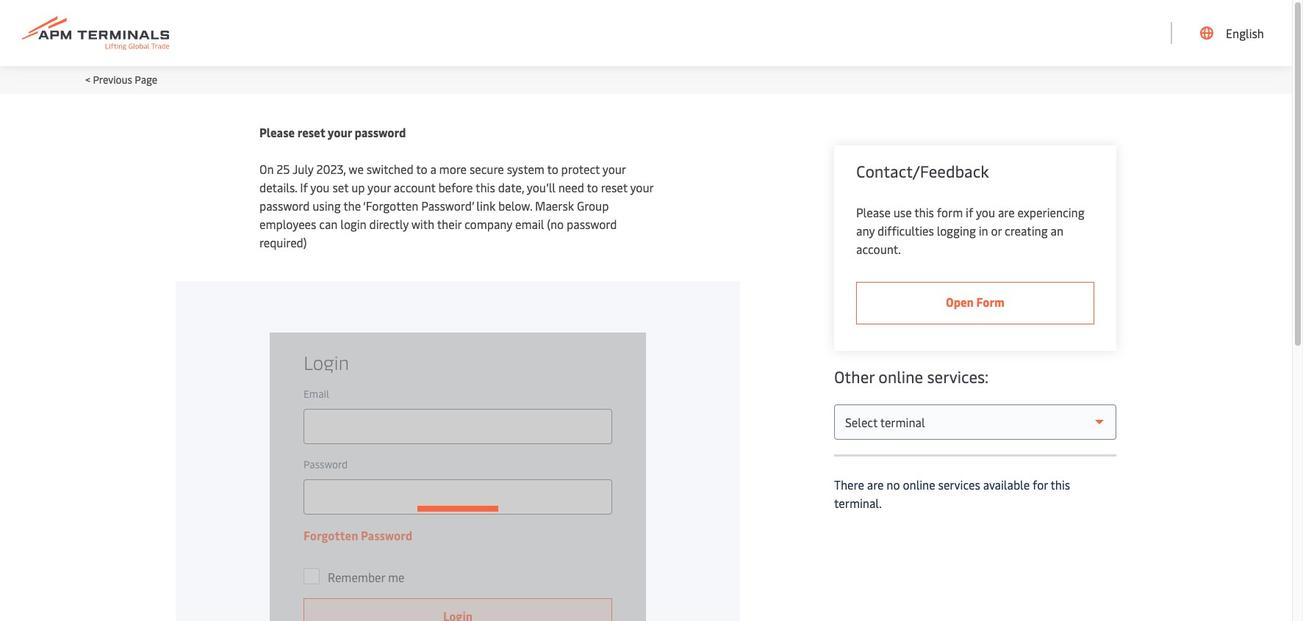 Task type: describe. For each thing, give the bounding box(es) containing it.
email
[[515, 216, 544, 232]]

other
[[834, 366, 875, 388]]

2023,
[[317, 161, 346, 177]]

on
[[260, 161, 274, 177]]

form
[[937, 204, 963, 221]]

1 vertical spatial password
[[260, 198, 310, 214]]

25
[[277, 161, 290, 177]]

july
[[293, 161, 314, 177]]

open
[[946, 294, 974, 310]]

you inside the on 25 july 2023, we switched to a more secure system to protect your details. if you set up your account before this date, you'll need to reset your password using the 'forgotten password' link below. maersk group employees can login directly with their company email (no password required)
[[311, 179, 330, 196]]

password'
[[421, 198, 474, 214]]

secure
[[470, 161, 504, 177]]

online inside the there are no online services available for this terminal.
[[903, 477, 936, 493]]

experiencing
[[1018, 204, 1085, 221]]

if
[[300, 179, 308, 196]]

open form link
[[857, 282, 1095, 325]]

contact/feedback
[[857, 160, 989, 182]]

your up 2023,
[[328, 124, 352, 140]]

system
[[507, 161, 545, 177]]

please for please use this form if you are experiencing any difficulties logging in or creating an account.
[[857, 204, 891, 221]]

up
[[352, 179, 365, 196]]

no
[[887, 477, 900, 493]]

0 horizontal spatial to
[[416, 161, 428, 177]]

can
[[319, 216, 338, 232]]

difficulties
[[878, 223, 934, 239]]

before
[[439, 179, 473, 196]]

there
[[834, 477, 864, 493]]

company
[[465, 216, 513, 232]]

terminal.
[[834, 496, 882, 512]]

1 horizontal spatial password
[[355, 124, 406, 140]]

0 vertical spatial online
[[879, 366, 924, 388]]

creating
[[1005, 223, 1048, 239]]

logging
[[937, 223, 976, 239]]

< previous page
[[85, 73, 157, 87]]

please reset your password
[[260, 124, 406, 140]]

2 horizontal spatial to
[[587, 179, 598, 196]]

you inside please use this form if you are experiencing any difficulties logging in or creating an account.
[[976, 204, 995, 221]]

more
[[439, 161, 467, 177]]

this inside please use this form if you are experiencing any difficulties logging in or creating an account.
[[915, 204, 934, 221]]

open form
[[946, 294, 1005, 310]]

1 horizontal spatial to
[[547, 161, 559, 177]]

(no
[[547, 216, 564, 232]]

your right protect
[[603, 161, 626, 177]]

date,
[[498, 179, 524, 196]]

switched
[[367, 161, 414, 177]]

protect
[[561, 161, 600, 177]]

this inside the there are no online services available for this terminal.
[[1051, 477, 1071, 493]]

using
[[313, 198, 341, 214]]

link
[[477, 198, 496, 214]]

reset inside the on 25 july 2023, we switched to a more secure system to protect your details. if you set up your account before this date, you'll need to reset your password using the 'forgotten password' link below. maersk group employees can login directly with their company email (no password required)
[[601, 179, 628, 196]]

0 vertical spatial reset
[[298, 124, 325, 140]]

required)
[[260, 235, 307, 251]]

need
[[559, 179, 584, 196]]

form
[[977, 294, 1005, 310]]

are inside please use this form if you are experiencing any difficulties logging in or creating an account.
[[998, 204, 1015, 221]]

your right up
[[368, 179, 391, 196]]



Task type: locate. For each thing, give the bounding box(es) containing it.
below.
[[499, 198, 532, 214]]

a
[[430, 161, 436, 177]]

password down group
[[567, 216, 617, 232]]

password
[[355, 124, 406, 140], [260, 198, 310, 214], [567, 216, 617, 232]]

1 horizontal spatial please
[[857, 204, 891, 221]]

this
[[476, 179, 495, 196], [915, 204, 934, 221], [1051, 477, 1071, 493]]

please for please reset your password
[[260, 124, 295, 140]]

reset
[[298, 124, 325, 140], [601, 179, 628, 196]]

0 vertical spatial you
[[311, 179, 330, 196]]

0 horizontal spatial please
[[260, 124, 295, 140]]

please
[[260, 124, 295, 140], [857, 204, 891, 221]]

to up you'll
[[547, 161, 559, 177]]

'forgotten
[[363, 198, 419, 214]]

english button
[[1201, 0, 1265, 66]]

your
[[328, 124, 352, 140], [603, 161, 626, 177], [368, 179, 391, 196], [630, 179, 654, 196]]

0 vertical spatial are
[[998, 204, 1015, 221]]

your right need
[[630, 179, 654, 196]]

you right the if at the top
[[976, 204, 995, 221]]

their
[[437, 216, 462, 232]]

you
[[311, 179, 330, 196], [976, 204, 995, 221]]

reset up group
[[601, 179, 628, 196]]

or
[[991, 223, 1002, 239]]

group
[[577, 198, 609, 214]]

services:
[[927, 366, 989, 388]]

online
[[879, 366, 924, 388], [903, 477, 936, 493]]

2 vertical spatial password
[[567, 216, 617, 232]]

0 vertical spatial this
[[476, 179, 495, 196]]

are inside the there are no online services available for this terminal.
[[867, 477, 884, 493]]

0 vertical spatial password
[[355, 124, 406, 140]]

please inside please use this form if you are experiencing any difficulties logging in or creating an account.
[[857, 204, 891, 221]]

1 horizontal spatial this
[[915, 204, 934, 221]]

1 vertical spatial you
[[976, 204, 995, 221]]

to up group
[[587, 179, 598, 196]]

password up employees
[[260, 198, 310, 214]]

2 vertical spatial this
[[1051, 477, 1071, 493]]

0 horizontal spatial are
[[867, 477, 884, 493]]

please use this form if you are experiencing any difficulties logging in or creating an account.
[[857, 204, 1085, 257]]

you'll
[[527, 179, 556, 196]]

on 25 july 2023, we switched to a more secure system to protect your details. if you set up your account before this date, you'll need to reset your password using the 'forgotten password' link below. maersk group employees can login directly with their company email (no password required)
[[260, 161, 654, 251]]

2 horizontal spatial this
[[1051, 477, 1071, 493]]

to
[[416, 161, 428, 177], [547, 161, 559, 177], [587, 179, 598, 196]]

0 horizontal spatial this
[[476, 179, 495, 196]]

password up switched
[[355, 124, 406, 140]]

we
[[349, 161, 364, 177]]

in
[[979, 223, 989, 239]]

english
[[1226, 25, 1265, 41]]

1 vertical spatial online
[[903, 477, 936, 493]]

0 vertical spatial please
[[260, 124, 295, 140]]

this right the for
[[1051, 477, 1071, 493]]

the
[[343, 198, 361, 214]]

0 horizontal spatial you
[[311, 179, 330, 196]]

employees
[[260, 216, 316, 232]]

this up link
[[476, 179, 495, 196]]

1 horizontal spatial are
[[998, 204, 1015, 221]]

0 horizontal spatial password
[[260, 198, 310, 214]]

previous page link
[[93, 73, 157, 87]]

reset up july
[[298, 124, 325, 140]]

1 vertical spatial please
[[857, 204, 891, 221]]

page
[[135, 73, 157, 87]]

previous
[[93, 73, 132, 87]]

0 horizontal spatial reset
[[298, 124, 325, 140]]

account
[[394, 179, 436, 196]]

maersk
[[535, 198, 574, 214]]

online right "no"
[[903, 477, 936, 493]]

1 horizontal spatial you
[[976, 204, 995, 221]]

are left "no"
[[867, 477, 884, 493]]

are up or
[[998, 204, 1015, 221]]

set
[[333, 179, 349, 196]]

other online services:
[[834, 366, 989, 388]]

1 vertical spatial are
[[867, 477, 884, 493]]

1 vertical spatial this
[[915, 204, 934, 221]]

details.
[[260, 179, 297, 196]]

<
[[85, 73, 90, 87]]

use
[[894, 204, 912, 221]]

to left a on the top left of the page
[[416, 161, 428, 177]]

services
[[939, 477, 981, 493]]

available
[[983, 477, 1030, 493]]

any
[[857, 223, 875, 239]]

with
[[412, 216, 435, 232]]

please up any
[[857, 204, 891, 221]]

for
[[1033, 477, 1048, 493]]

1 vertical spatial reset
[[601, 179, 628, 196]]

account.
[[857, 241, 901, 257]]

online right other
[[879, 366, 924, 388]]

this right the use at top
[[915, 204, 934, 221]]

1 horizontal spatial reset
[[601, 179, 628, 196]]

if
[[966, 204, 974, 221]]

there are no online services available for this terminal.
[[834, 477, 1071, 512]]

directly
[[369, 216, 409, 232]]

you right if
[[311, 179, 330, 196]]

an
[[1051, 223, 1064, 239]]

please up 25
[[260, 124, 295, 140]]

2 horizontal spatial password
[[567, 216, 617, 232]]

this inside the on 25 july 2023, we switched to a more secure system to protect your details. if you set up your account before this date, you'll need to reset your password using the 'forgotten password' link below. maersk group employees can login directly with their company email (no password required)
[[476, 179, 495, 196]]

login
[[341, 216, 367, 232]]

are
[[998, 204, 1015, 221], [867, 477, 884, 493]]



Task type: vqa. For each thing, say whether or not it's contained in the screenshot.
left "The"
no



